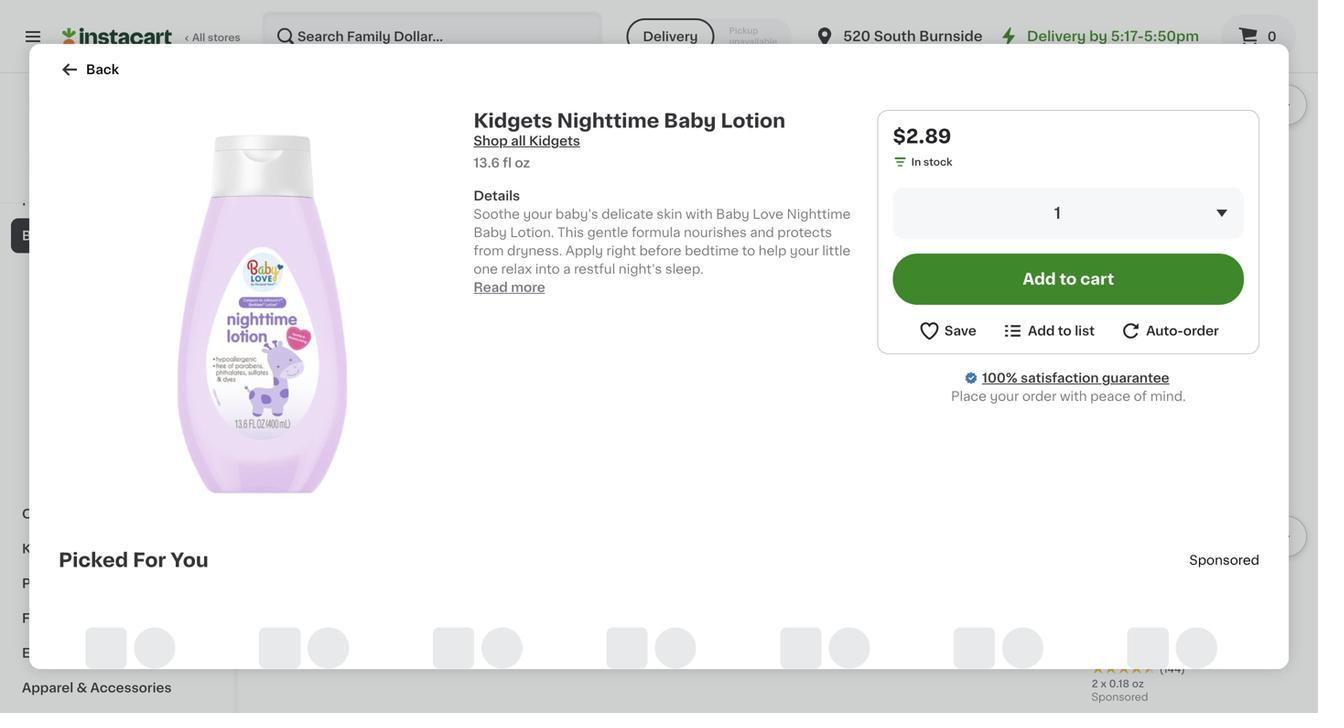Task type: vqa. For each thing, say whether or not it's contained in the screenshot.
the by in the DELIVERY BY 6:05PM link
no



Task type: locate. For each thing, give the bounding box(es) containing it.
sponsored badge image
[[1092, 692, 1147, 703]]

1 horizontal spatial free
[[599, 192, 628, 205]]

sensitive for 3
[[275, 192, 333, 205]]

to left cart
[[1060, 271, 1077, 287]]

1 horizontal spatial wipes
[[576, 174, 616, 186]]

supplies down craft
[[76, 542, 134, 555]]

item carousel region
[[275, 0, 1307, 303], [275, 376, 1307, 713]]

party & gift supplies link
[[11, 566, 222, 601]]

perfume inside pampers baby wipes sensitive perfume free 4x pop-top packs
[[541, 192, 596, 205]]

instacart logo image
[[62, 26, 172, 48]]

see eligible items button down pampers easy ups training underwear boys size 7 5t-6t
[[1092, 243, 1281, 274]]

oz inside "kidgets nighttime baby lotion 13.6 fl oz"
[[511, 643, 523, 653]]

underwear inside 'pampers easy ups training underwear boys size 6 4t-5t'
[[887, 192, 958, 205]]

0 horizontal spatial spend
[[280, 158, 314, 168]]

with inside details soothe your baby's delicate skin with baby love nighttime baby lotion. this gentle formula nourishes and protects from dryness. apply right before bedtime to help your little one relax into a restful night's sleep. read more
[[686, 208, 713, 221]]

ups inside 'pampers easy ups training underwear boys size 6 4t-5t'
[[982, 174, 1008, 186]]

buy
[[51, 58, 77, 71]]

$8 up pampers perfume free sensitive baby wipes
[[369, 158, 382, 168]]

1 horizontal spatial spend
[[484, 158, 518, 168]]

delivery button
[[626, 18, 714, 55]]

1 size from the left
[[997, 192, 1024, 205]]

lotion inside "kidgets nighttime baby lotion 13.6 fl oz"
[[479, 626, 519, 638]]

see eligible items button down 'pampers easy ups training underwear boys size 6 4t-5t'
[[887, 243, 1077, 274]]

in stock
[[911, 157, 952, 167]]

wipes inside pampers baby wipes sensitive perfume free 4x pop-top packs
[[576, 174, 616, 186]]

floral
[[22, 612, 59, 625]]

boys inside pampers easy ups training underwear boys size 7 5t-6t
[[1165, 192, 1198, 205]]

pampers
[[275, 174, 332, 186], [683, 174, 740, 186], [479, 174, 536, 186], [887, 174, 944, 186], [1092, 174, 1149, 186]]

add button
[[1001, 389, 1072, 422]]

2 $8 from the left
[[573, 158, 586, 168]]

1 pampers from the left
[[275, 174, 332, 186]]

2 horizontal spatial save
[[955, 158, 979, 168]]

your down 100%
[[990, 390, 1019, 403]]

0 horizontal spatial free
[[393, 174, 422, 186]]

& for craft
[[67, 508, 77, 520]]

$ inside $ 33 39
[[891, 132, 898, 142]]

size left 6
[[997, 192, 1024, 205]]

1 56 ct from the left
[[275, 227, 301, 237]]

216 up sleep.
[[683, 245, 701, 255]]

2 56 ct from the left
[[887, 227, 914, 237]]

ups inside pampers easy ups training underwear boys size 7 5t-6t
[[1186, 174, 1212, 186]]

see eligible items button
[[275, 243, 464, 274], [887, 243, 1077, 274], [1092, 243, 1281, 274], [479, 261, 669, 292]]

training for 7
[[1215, 174, 1266, 186]]

& right apparel
[[77, 681, 87, 694]]

pampers for 33
[[887, 174, 944, 186]]

1 horizontal spatial easy
[[1152, 174, 1183, 186]]

non-
[[1092, 626, 1124, 638]]

$ left '49' on the left top of page
[[278, 132, 285, 142]]

see eligible items button down apply
[[479, 261, 669, 292]]

1 horizontal spatial size
[[1201, 192, 1228, 205]]

easy inside pampers easy ups training underwear boys size 7 5t-6t
[[1152, 174, 1183, 186]]

pop- right "3x"
[[836, 192, 867, 205]]

wipes inside "pampers baby clean wipes baby fresh scented 3x pop- top packs 216 count"
[[821, 174, 861, 186]]

before
[[639, 244, 681, 257]]

nighttime inside orajel daytime & nighttime non-medicated cooling gels for teething
[[1205, 607, 1269, 620]]

lotion for kidgets nighttime baby lotion shop all kidgets 13.6 fl oz
[[721, 111, 785, 130]]

pampers easy ups training underwear boys size 6 4t-5t
[[887, 174, 1077, 205]]

spend $40, save $8 down all on the left
[[484, 158, 586, 168]]

easy
[[948, 174, 979, 186], [1152, 174, 1183, 186]]

3 $40, from the left
[[929, 158, 952, 168]]

eligible down 'pampers easy ups training underwear boys size 6 4t-5t'
[[952, 252, 1000, 265]]

2 $ from the left
[[483, 132, 489, 142]]

delivery inside button
[[643, 30, 698, 43]]

see eligible items button for 33
[[887, 243, 1077, 274]]

2 sensitive from the left
[[479, 192, 538, 205]]

1 horizontal spatial training
[[1215, 174, 1266, 186]]

easy down stock
[[948, 174, 979, 186]]

$40, for 3
[[316, 158, 340, 168]]

spend $40, save $8 down "39" on the right
[[893, 158, 995, 168]]

spend $40, save $8 up pampers perfume free sensitive baby wipes
[[280, 158, 382, 168]]

1 training from the left
[[1011, 174, 1061, 186]]

1 $ from the left
[[278, 132, 285, 142]]

save down kidgets
[[546, 158, 570, 168]]

kidgets
[[529, 135, 580, 147]]

$ inside $ 3 49
[[278, 132, 285, 142]]

boys for 6
[[961, 192, 994, 205]]

cornstarch
[[275, 626, 346, 638]]

pampers inside pampers baby wipes sensitive perfume free 4x pop-top packs
[[479, 174, 536, 186]]

daytime
[[1133, 607, 1188, 620]]

top up nourishes
[[683, 210, 707, 223]]

size left 7
[[1201, 192, 1228, 205]]

size for 7
[[1201, 192, 1228, 205]]

1 horizontal spatial order
[[1183, 324, 1219, 337]]

2 56 from the left
[[887, 227, 901, 237]]

0 horizontal spatial $8
[[369, 158, 382, 168]]

pampers inside pampers easy ups training underwear boys size 7 5t-6t
[[1092, 174, 1149, 186]]

6
[[1027, 192, 1035, 205]]

lotion inside "kidgets nighttime baby lotion shop all kidgets 13.6 fl oz"
[[721, 111, 785, 130]]

1 horizontal spatial $40,
[[520, 158, 544, 168]]

top inside "pampers baby clean wipes baby fresh scented 3x pop- top packs 216 count"
[[683, 210, 707, 223]]

save up pampers perfume free sensitive baby wipes
[[342, 158, 366, 168]]

0 vertical spatial to
[[742, 244, 755, 257]]

ct right 336
[[501, 245, 512, 255]]

see down dryness.
[[515, 270, 541, 283]]

0 horizontal spatial sensitive
[[275, 192, 333, 205]]

nighttime inside "kidgets nighttime baby lotion shop all kidgets 13.6 fl oz"
[[557, 111, 659, 130]]

2 horizontal spatial $8
[[981, 158, 995, 168]]

2 easy from the left
[[1152, 174, 1183, 186]]

2 $40, from the left
[[520, 158, 544, 168]]

pampers down $ 3 49
[[275, 174, 332, 186]]

fl
[[503, 157, 512, 169], [702, 642, 709, 652], [502, 643, 509, 653]]

$ inside the $ 14 99
[[483, 132, 489, 142]]

2 ups from the left
[[1186, 174, 1212, 186]]

this
[[557, 226, 584, 239]]

training inside pampers easy ups training underwear boys size 7 5t-6t
[[1215, 174, 1266, 186]]

2 boys from the left
[[1165, 192, 1198, 205]]

0 horizontal spatial $40,
[[316, 158, 340, 168]]

0 horizontal spatial $
[[278, 132, 285, 142]]

1 horizontal spatial perfume
[[541, 192, 596, 205]]

add to cart button
[[893, 254, 1244, 305]]

see eligible items down 'pampers easy ups training underwear boys size 6 4t-5t'
[[924, 252, 1041, 265]]

boys left 6
[[961, 192, 994, 205]]

0 horizontal spatial wipes
[[373, 192, 413, 205]]

3 $ from the left
[[891, 132, 898, 142]]

2 save from the left
[[546, 158, 570, 168]]

see eligible items down pampers perfume free sensitive baby wipes
[[311, 252, 428, 265]]

1 sensitive from the left
[[275, 192, 333, 205]]

1 underwear from the left
[[887, 192, 958, 205]]

to left list
[[1058, 324, 1072, 337]]

3 spend $40, save $8 from the left
[[893, 158, 995, 168]]

ct down nourishes
[[703, 245, 714, 255]]

items for 3
[[391, 252, 428, 265]]

packs inside "pampers baby clean wipes baby fresh scented 3x pop- top packs 216 count"
[[710, 210, 748, 223]]

kitchen
[[22, 542, 73, 555]]

1 horizontal spatial save
[[546, 158, 570, 168]]

56 ct
[[275, 227, 301, 237], [887, 227, 914, 237]]

0 horizontal spatial top
[[509, 210, 533, 223]]

to for add to cart
[[1060, 271, 1077, 287]]

mind.
[[1150, 390, 1186, 403]]

delivery
[[1027, 30, 1086, 43], [643, 30, 698, 43]]

training inside 'pampers easy ups training underwear boys size 6 4t-5t'
[[1011, 174, 1061, 186]]

pampers inside pampers perfume free sensitive baby wipes
[[275, 174, 332, 186]]

7
[[1231, 192, 1238, 205]]

pampers for 14
[[479, 174, 536, 186]]

eligible down pampers easy ups training underwear boys size 7 5t-6t
[[1157, 252, 1205, 265]]

1 horizontal spatial underwear
[[1092, 192, 1162, 205]]

order
[[1183, 324, 1219, 337], [1022, 390, 1057, 403]]

eligible down pampers perfume free sensitive baby wipes
[[339, 252, 388, 265]]

pampers up 1 field
[[1092, 174, 1149, 186]]

to
[[742, 244, 755, 257], [1060, 271, 1077, 287], [1058, 324, 1072, 337]]

0 horizontal spatial order
[[1022, 390, 1057, 403]]

satisfaction
[[1021, 372, 1099, 384]]

kidgets inside "kidgets nighttime baby lotion shop all kidgets 13.6 fl oz"
[[474, 111, 553, 130]]

99
[[513, 132, 527, 142]]

see down pampers perfume free sensitive baby wipes
[[311, 252, 336, 265]]

items for 14
[[595, 270, 632, 283]]

1 horizontal spatial pop-
[[836, 192, 867, 205]]

see eligible items button for 3
[[275, 243, 464, 274]]

add down satisfaction
[[1036, 399, 1062, 412]]

3 $8 from the left
[[981, 158, 995, 168]]

place your order with peace of mind.
[[951, 390, 1186, 403]]

1 horizontal spatial 56 ct
[[887, 227, 914, 237]]

ct down pampers perfume free sensitive baby wipes
[[291, 227, 301, 237]]

kidgets for kidgets nighttime baby lotion 13.6 fl oz
[[479, 607, 528, 620]]

0 horizontal spatial your
[[523, 208, 552, 221]]

party
[[22, 577, 58, 590]]

underwear down in
[[887, 192, 958, 205]]

clean
[[780, 174, 817, 186]]

product group containing 14
[[479, 0, 669, 292]]

& left gift
[[61, 577, 72, 590]]

$40, right in
[[929, 158, 952, 168]]

1 boys from the left
[[961, 192, 994, 205]]

spend $40, save $8 for 14
[[484, 158, 586, 168]]

1 vertical spatial add
[[1028, 324, 1055, 337]]

save right stock
[[955, 158, 979, 168]]

★★★★★
[[275, 210, 339, 222], [275, 210, 339, 222], [887, 210, 952, 222], [887, 210, 952, 222], [683, 228, 747, 241], [683, 228, 747, 241], [479, 228, 543, 241], [479, 228, 543, 241], [683, 625, 747, 638], [683, 625, 747, 638], [1092, 661, 1156, 674], [1092, 661, 1156, 674]]

0 horizontal spatial lotion
[[479, 626, 519, 638]]

0 horizontal spatial packs
[[536, 210, 574, 223]]

1 vertical spatial lotion
[[479, 626, 519, 638]]

kidgets for kidgets nighttime baby lotion shop all kidgets 13.6 fl oz
[[474, 111, 553, 130]]

0 horizontal spatial delivery
[[643, 30, 698, 43]]

2 training from the left
[[1215, 174, 1266, 186]]

teething
[[1113, 644, 1169, 657]]

pampers up details
[[479, 174, 536, 186]]

to down the and
[[742, 244, 755, 257]]

2 underwear from the left
[[1092, 192, 1162, 205]]

pampers inside "pampers baby clean wipes baby fresh scented 3x pop- top packs 216 count"
[[683, 174, 740, 186]]

lotion.
[[510, 226, 554, 239]]

1 vertical spatial pop-
[[479, 210, 509, 223]]

easy down $13.79 element on the top of page
[[1152, 174, 1183, 186]]

1 horizontal spatial 56
[[887, 227, 901, 237]]

216 up the and
[[752, 210, 774, 223]]

your down protects on the top right of the page
[[790, 244, 819, 257]]

3 pampers from the left
[[479, 174, 536, 186]]

for
[[1092, 644, 1110, 657]]

fl inside "kidgets nighttime baby lotion 13.6 fl oz"
[[502, 643, 509, 653]]

15
[[275, 643, 286, 653]]

4 pampers from the left
[[887, 174, 944, 186]]

apply
[[566, 244, 603, 257]]

0 horizontal spatial easy
[[948, 174, 979, 186]]

sleep.
[[665, 263, 704, 276]]

holiday essentials link
[[11, 149, 222, 184]]

2 horizontal spatial $
[[891, 132, 898, 142]]

(144)
[[1159, 664, 1185, 674]]

1 item carousel region from the top
[[275, 0, 1307, 303]]

underwear inside pampers easy ups training underwear boys size 7 5t-6t
[[1092, 192, 1162, 205]]

0 horizontal spatial with
[[686, 208, 713, 221]]

1 vertical spatial 13.6
[[479, 643, 499, 653]]

$40, down all on the left
[[520, 158, 544, 168]]

sensitive down $ 3 49
[[275, 192, 333, 205]]

1 horizontal spatial sensitive
[[479, 192, 538, 205]]

1 packs from the left
[[710, 210, 748, 223]]

0 horizontal spatial perfume
[[335, 174, 390, 186]]

supplies down picked for you
[[103, 577, 160, 590]]

see for 3
[[311, 252, 336, 265]]

kidgets inside "kidgets nighttime baby lotion 13.6 fl oz"
[[479, 607, 528, 620]]

auto-order button
[[1120, 319, 1219, 342]]

bedtime
[[685, 244, 739, 257]]

pampers for 3
[[275, 174, 332, 186]]

1 horizontal spatial top
[[683, 210, 707, 223]]

with down 100% satisfaction guarantee on the right
[[1060, 390, 1087, 403]]

& for accessories
[[77, 681, 87, 694]]

$ left all on the left
[[483, 132, 489, 142]]

0 horizontal spatial save
[[342, 158, 366, 168]]

pampers inside 'pampers easy ups training underwear boys size 6 4t-5t'
[[887, 174, 944, 186]]

see eligible items down apply
[[515, 270, 632, 283]]

pure
[[367, 607, 396, 620]]

2 horizontal spatial spend
[[893, 158, 927, 168]]

1 $40, from the left
[[316, 158, 340, 168]]

underwear for pampers easy ups training underwear boys size 7 5t-6t
[[1092, 192, 1162, 205]]

0 horizontal spatial size
[[997, 192, 1024, 205]]

1 horizontal spatial lotion
[[721, 111, 785, 130]]

spend for 14
[[484, 158, 518, 168]]

1 spend $40, save $8 from the left
[[280, 158, 382, 168]]

kitchen supplies link
[[11, 531, 222, 566]]

more
[[1234, 337, 1269, 350]]

0 horizontal spatial 56
[[275, 227, 288, 237]]

easy inside 'pampers easy ups training underwear boys size 6 4t-5t'
[[948, 174, 979, 186]]

1 vertical spatial with
[[1060, 390, 1087, 403]]

place
[[951, 390, 987, 403]]

details soothe your baby's delicate skin with baby love nighttime baby lotion. this gentle formula nourishes and protects from dryness. apply right before bedtime to help your little one relax into a restful night's sleep. read more
[[474, 189, 851, 294]]

1 easy from the left
[[948, 174, 979, 186]]

0 vertical spatial lotion
[[721, 111, 785, 130]]

save for 33
[[955, 158, 979, 168]]

1 horizontal spatial delivery
[[1027, 30, 1086, 43]]

protects
[[777, 226, 832, 239]]

3 spend from the left
[[893, 158, 927, 168]]

1 vertical spatial kidgets
[[479, 607, 528, 620]]

more
[[511, 281, 545, 294]]

pampers easy ups training underwear boys size 7 5t-6t
[[1092, 174, 1279, 205]]

auto-order
[[1146, 324, 1219, 337]]

ct down in
[[903, 227, 914, 237]]

0 vertical spatial free
[[393, 174, 422, 186]]

5t
[[1060, 192, 1077, 205]]

56 for 3
[[275, 227, 288, 237]]

pop-
[[836, 192, 867, 205], [479, 210, 509, 223]]

sensitive inside pampers perfume free sensitive baby wipes
[[275, 192, 333, 205]]

delivery by 5:17-5:50pm link
[[998, 26, 1199, 48]]

2 top from the left
[[509, 210, 533, 223]]

apparel & accessories
[[22, 681, 172, 694]]

spend down 33
[[893, 158, 927, 168]]

2 horizontal spatial your
[[990, 390, 1019, 403]]

2 packs from the left
[[536, 210, 574, 223]]

1 save from the left
[[342, 158, 366, 168]]

0 vertical spatial 216
[[752, 210, 774, 223]]

oz inside "kidgets nighttime baby lotion shop all kidgets 13.6 fl oz"
[[515, 157, 530, 169]]

1 vertical spatial to
[[1060, 271, 1077, 287]]

33
[[898, 131, 923, 150]]

2 spend from the left
[[484, 158, 518, 168]]

craft
[[81, 508, 115, 520]]

$ left "39" on the right
[[891, 132, 898, 142]]

1 horizontal spatial $8
[[573, 158, 586, 168]]

$2.89
[[893, 127, 951, 146]]

your up lotion.
[[523, 208, 552, 221]]

items up add to cart
[[1004, 252, 1041, 265]]

0 horizontal spatial ups
[[982, 174, 1008, 186]]

spend $40, save $8 for 33
[[893, 158, 995, 168]]

$ for 14
[[483, 132, 489, 142]]

pampers baby clean wipes baby fresh scented 3x pop- top packs 216 count
[[683, 174, 867, 223]]

1 vertical spatial supplies
[[103, 577, 160, 590]]

2 item carousel region from the top
[[275, 376, 1307, 713]]

dryness.
[[507, 244, 562, 257]]

3 save from the left
[[955, 158, 979, 168]]

lotion up 69
[[721, 111, 785, 130]]

1 vertical spatial order
[[1022, 390, 1057, 403]]

0 vertical spatial add
[[1023, 271, 1056, 287]]

fl inside "kidgets nighttime baby lotion shop all kidgets 13.6 fl oz"
[[503, 157, 512, 169]]

2 pampers from the left
[[683, 174, 740, 186]]

1 horizontal spatial spend $40, save $8
[[484, 158, 586, 168]]

top inside pampers baby wipes sensitive perfume free 4x pop-top packs
[[509, 210, 533, 223]]

$ for 3
[[278, 132, 285, 142]]

0 vertical spatial with
[[686, 208, 713, 221]]

size inside pampers easy ups training underwear boys size 7 5t-6t
[[1201, 192, 1228, 205]]

1 spend from the left
[[280, 158, 314, 168]]

gels
[[1250, 626, 1279, 638]]

1 horizontal spatial 216
[[752, 210, 774, 223]]

56 for 33
[[887, 227, 901, 237]]

1 vertical spatial item carousel region
[[275, 376, 1307, 713]]

1 horizontal spatial your
[[790, 244, 819, 257]]

lotion right powder
[[479, 626, 519, 638]]

1 horizontal spatial packs
[[710, 210, 748, 223]]

520 south burnside avenue
[[843, 30, 1039, 43]]

spend down $ 3 49
[[280, 158, 314, 168]]

13.6 inside "kidgets nighttime baby lotion 13.6 fl oz"
[[479, 643, 499, 653]]

eligible down apply
[[544, 270, 592, 283]]

packs up (16k)
[[536, 210, 574, 223]]

size inside 'pampers easy ups training underwear boys size 6 4t-5t'
[[997, 192, 1024, 205]]

56 ct down pampers perfume free sensitive baby wipes
[[275, 227, 301, 237]]

underwear right 5t
[[1092, 192, 1162, 205]]

5t-
[[1242, 192, 1263, 205]]

add up add to list button
[[1023, 271, 1056, 287]]

kidgets
[[474, 111, 553, 130], [479, 607, 528, 620]]

product group
[[275, 0, 464, 274], [479, 0, 669, 292], [683, 0, 873, 292], [887, 0, 1077, 274], [1092, 0, 1281, 274], [887, 384, 1077, 671], [1092, 384, 1281, 707]]

ups for 7
[[1186, 174, 1212, 186]]

add left list
[[1028, 324, 1055, 337]]

see up save button
[[924, 252, 949, 265]]

boys inside 'pampers easy ups training underwear boys size 6 4t-5t'
[[961, 192, 994, 205]]

product group containing orajel daytime & nighttime non-medicated cooling gels for teething
[[1092, 384, 1281, 707]]

pop- inside "pampers baby clean wipes baby fresh scented 3x pop- top packs 216 count"
[[836, 192, 867, 205]]

product group containing 33
[[887, 0, 1077, 274]]

$40, up pampers perfume free sensitive baby wipes
[[316, 158, 340, 168]]

baby inside "kidgets nighttime baby lotion 13.6 fl oz"
[[599, 607, 632, 620]]

None search field
[[262, 11, 603, 62]]

oz inside perfect purity pure cornstarch baby powder 15 oz
[[288, 643, 300, 653]]

items left "one"
[[391, 252, 428, 265]]

0 vertical spatial order
[[1183, 324, 1219, 337]]

0 horizontal spatial training
[[1011, 174, 1061, 186]]

spend down 14 at the left top
[[484, 158, 518, 168]]

2 horizontal spatial spend $40, save $8
[[893, 158, 995, 168]]

0 vertical spatial pop-
[[836, 192, 867, 205]]

$8 down kidgets
[[573, 158, 586, 168]]

supplies
[[76, 542, 134, 555], [103, 577, 160, 590]]

1 vertical spatial perfume
[[541, 192, 596, 205]]

0 horizontal spatial 56 ct
[[275, 227, 301, 237]]

see for 14
[[515, 270, 541, 283]]

packs
[[710, 210, 748, 223], [536, 210, 574, 223]]

100% satisfaction guarantee
[[982, 372, 1169, 384]]

ct for 33
[[903, 227, 914, 237]]

5 pampers from the left
[[1092, 174, 1149, 186]]

with
[[686, 208, 713, 221], [1060, 390, 1087, 403]]

0 vertical spatial perfume
[[335, 174, 390, 186]]

0 horizontal spatial pop-
[[479, 210, 509, 223]]

buy it again link
[[11, 46, 222, 83]]

1 vertical spatial 216
[[683, 245, 701, 255]]

1 vertical spatial free
[[599, 192, 628, 205]]

perfect
[[275, 607, 322, 620]]

0 vertical spatial kidgets
[[474, 111, 553, 130]]

count
[[777, 210, 816, 223]]

0 vertical spatial 13.6
[[474, 157, 500, 169]]

0 vertical spatial supplies
[[76, 542, 134, 555]]

0 horizontal spatial boys
[[961, 192, 994, 205]]

2 horizontal spatial wipes
[[821, 174, 861, 186]]

with up nourishes
[[686, 208, 713, 221]]

1 $8 from the left
[[369, 158, 382, 168]]

little
[[822, 244, 851, 257]]

top
[[683, 210, 707, 223], [509, 210, 533, 223]]

relax
[[501, 263, 532, 276]]

2 spend $40, save $8 from the left
[[484, 158, 586, 168]]

& left craft
[[67, 508, 77, 520]]

& down $8.29 element
[[1191, 607, 1202, 620]]

2 size from the left
[[1201, 192, 1228, 205]]

size for 6
[[997, 192, 1024, 205]]

$8 up 'pampers easy ups training underwear boys size 6 4t-5t'
[[981, 158, 995, 168]]

0 horizontal spatial spend $40, save $8
[[280, 158, 382, 168]]

training up 7
[[1215, 174, 1266, 186]]

1 horizontal spatial ups
[[1186, 174, 1212, 186]]

top up lotion.
[[509, 210, 533, 223]]

pampers up fresh
[[683, 174, 740, 186]]

56 ct down in
[[887, 227, 914, 237]]

0 vertical spatial item carousel region
[[275, 0, 1307, 303]]

(4.42k)
[[751, 230, 788, 240]]

& for gift
[[61, 577, 72, 590]]

from
[[474, 244, 504, 257]]

your
[[523, 208, 552, 221], [790, 244, 819, 257], [990, 390, 1019, 403]]

scented
[[759, 192, 813, 205]]

family dollar logo image
[[99, 95, 134, 130]]

spend for 33
[[893, 158, 927, 168]]

$13.79 element
[[1092, 129, 1281, 153]]

pampers down in
[[887, 174, 944, 186]]

2 horizontal spatial $40,
[[929, 158, 952, 168]]

1 horizontal spatial boys
[[1165, 192, 1198, 205]]

sensitive inside pampers baby wipes sensitive perfume free 4x pop-top packs
[[479, 192, 538, 205]]

save
[[342, 158, 366, 168], [546, 158, 570, 168], [955, 158, 979, 168]]

216
[[752, 210, 774, 223], [683, 245, 701, 255]]

all stores link
[[62, 11, 242, 62]]

items down right at the left top of page
[[595, 270, 632, 283]]

packs down fresh
[[710, 210, 748, 223]]

0 horizontal spatial underwear
[[887, 192, 958, 205]]

see eligible items button down pampers perfume free sensitive baby wipes
[[275, 243, 464, 274]]

baby link
[[11, 218, 222, 253]]

delivery for delivery
[[643, 30, 698, 43]]

sensitive up soothe
[[479, 192, 538, 205]]

1 ups from the left
[[982, 174, 1008, 186]]

order inside button
[[1183, 324, 1219, 337]]

2 vertical spatial add
[[1036, 399, 1062, 412]]

336
[[479, 245, 499, 255]]

6t
[[1263, 192, 1279, 205]]

pop- down details
[[479, 210, 509, 223]]

ups for 6
[[982, 174, 1008, 186]]

(69) button
[[887, 384, 1077, 654]]

1 horizontal spatial $
[[483, 132, 489, 142]]

free inside pampers baby wipes sensitive perfume free 4x pop-top packs
[[599, 192, 628, 205]]

training up 6
[[1011, 174, 1061, 186]]

1 top from the left
[[683, 210, 707, 223]]

2 vertical spatial to
[[1058, 324, 1072, 337]]

boys left 7
[[1165, 192, 1198, 205]]

1 56 from the left
[[275, 227, 288, 237]]



Task type: describe. For each thing, give the bounding box(es) containing it.
nighttime inside details soothe your baby's delicate skin with baby love nighttime baby lotion. this gentle formula nourishes and protects from dryness. apply right before bedtime to help your little one relax into a restful night's sleep. read more
[[787, 208, 851, 221]]

gift
[[75, 577, 100, 590]]

health
[[332, 334, 399, 353]]

kidgets nighttime baby lotion shop all kidgets 13.6 fl oz
[[474, 111, 785, 169]]

0 button
[[1221, 15, 1296, 59]]

see eligible items down pampers easy ups training underwear boys size 7 5t-6t
[[1128, 252, 1245, 265]]

item carousel region containing add
[[275, 376, 1307, 713]]

pampers easy ups training underwear boys size 7 5t-6t button
[[1092, 0, 1281, 239]]

delivery by 5:17-5:50pm
[[1027, 30, 1199, 43]]

lotion for kidgets nighttime baby lotion 13.6 fl oz
[[479, 626, 519, 638]]

back button
[[59, 59, 119, 81]]

guarantee
[[1102, 372, 1169, 384]]

eligible for 3
[[339, 252, 388, 265]]

add for add to list
[[1028, 324, 1055, 337]]

training for 6
[[1011, 174, 1061, 186]]

see eligible items for 33
[[924, 252, 1041, 265]]

baby inside pampers baby wipes sensitive perfume free 4x pop-top packs
[[539, 174, 573, 186]]

spend for 3
[[280, 158, 314, 168]]

eligible for 33
[[952, 252, 1000, 265]]

$8.29 element
[[1092, 581, 1281, 604]]

2 x 0.18 oz
[[1092, 679, 1144, 689]]

avenue
[[986, 30, 1039, 43]]

100%
[[982, 372, 1017, 384]]

cooling
[[1197, 626, 1247, 638]]

accessories
[[90, 681, 172, 694]]

burnside
[[919, 30, 983, 43]]

by
[[1089, 30, 1107, 43]]

sensitive for 14
[[479, 192, 538, 205]]

one
[[474, 263, 498, 276]]

soothe
[[474, 208, 520, 221]]

office & craft
[[22, 508, 115, 520]]

orajel
[[1092, 607, 1130, 620]]

spo nsored
[[1189, 554, 1259, 567]]

to for add to list
[[1058, 324, 1072, 337]]

baby inside "kidgets nighttime baby lotion shop all kidgets 13.6 fl oz"
[[664, 111, 716, 130]]

$40, for 14
[[520, 158, 544, 168]]

ct for 14
[[501, 245, 512, 255]]

see for 33
[[924, 252, 949, 265]]

baby inside perfect purity pure cornstarch baby powder 15 oz
[[350, 626, 383, 638]]

floral link
[[11, 601, 222, 636]]

0 horizontal spatial 216
[[683, 245, 701, 255]]

pampers perfume free sensitive baby wipes
[[275, 174, 422, 205]]

eligible for 14
[[544, 270, 592, 283]]

item carousel region containing 3
[[275, 0, 1307, 303]]

save button
[[918, 319, 977, 342]]

2 vertical spatial your
[[990, 390, 1019, 403]]

$ 3 49
[[278, 131, 314, 150]]

easy for 7
[[1152, 174, 1183, 186]]

stock
[[923, 157, 952, 167]]

view
[[1200, 337, 1231, 350]]

56 ct for 33
[[887, 227, 914, 237]]

party & gift supplies
[[22, 577, 160, 590]]

13.6 inside "kidgets nighttime baby lotion shop all kidgets 13.6 fl oz"
[[474, 157, 500, 169]]

product group containing 8
[[683, 0, 873, 292]]

x
[[1101, 679, 1107, 689]]

powder
[[386, 626, 435, 638]]

nsored
[[1215, 554, 1259, 567]]

$8 for 3
[[369, 158, 382, 168]]

baby inside pampers perfume free sensitive baby wipes
[[336, 192, 370, 205]]

add for add to cart
[[1023, 271, 1056, 287]]

save for 14
[[546, 158, 570, 168]]

see eligible items for 3
[[311, 252, 428, 265]]

apparel
[[22, 681, 73, 694]]

again
[[92, 58, 129, 71]]

save for 3
[[342, 158, 366, 168]]

list
[[1075, 324, 1095, 337]]

office & craft link
[[11, 497, 222, 531]]

cart
[[1080, 271, 1114, 287]]

view more link
[[1200, 334, 1281, 353]]

spend $40, save $8 for 3
[[280, 158, 382, 168]]

0 vertical spatial your
[[523, 208, 552, 221]]

$ for 33
[[891, 132, 898, 142]]

fresh
[[720, 192, 755, 205]]

read more button
[[474, 278, 545, 297]]

purity
[[326, 607, 364, 620]]

boys for 7
[[1165, 192, 1198, 205]]

electronics link
[[11, 636, 222, 670]]

help
[[759, 244, 787, 257]]

product group containing 3
[[275, 0, 464, 274]]

care
[[404, 334, 453, 353]]

$ 14 99
[[483, 131, 527, 150]]

view more
[[1200, 337, 1269, 350]]

delicate
[[602, 208, 653, 221]]

4x
[[631, 192, 649, 205]]

ct for 3
[[291, 227, 301, 237]]

add to cart
[[1023, 271, 1114, 287]]

picked
[[59, 551, 128, 570]]

$40, for 33
[[929, 158, 952, 168]]

easy for 6
[[948, 174, 979, 186]]

night's
[[619, 263, 662, 276]]

underwear for pampers easy ups training underwear boys size 6 4t-5t
[[887, 192, 958, 205]]

(16k)
[[547, 230, 573, 240]]

add inside item carousel region
[[1036, 399, 1062, 412]]

see eligible items for 14
[[515, 270, 632, 283]]

items for 33
[[1004, 252, 1041, 265]]

perfect purity pure cornstarch baby powder 15 oz
[[275, 607, 435, 653]]

& inside orajel daytime & nighttime non-medicated cooling gels for teething
[[1191, 607, 1202, 620]]

auto-
[[1146, 324, 1183, 337]]

delivery for delivery by 5:17-5:50pm
[[1027, 30, 1086, 43]]

see up auto-
[[1128, 252, 1153, 265]]

skin
[[657, 208, 682, 221]]

electronics
[[22, 647, 97, 659]]

100% satisfaction guarantee link
[[982, 369, 1169, 387]]

1 vertical spatial your
[[790, 244, 819, 257]]

product group containing pampers easy ups training underwear boys size 7 5t-6t
[[1092, 0, 1281, 274]]

and
[[750, 226, 774, 239]]

nourishes
[[684, 226, 747, 239]]

all
[[192, 32, 205, 43]]

8
[[694, 131, 707, 150]]

69
[[709, 132, 723, 142]]

peace
[[1090, 390, 1130, 403]]

apparel & accessories link
[[11, 670, 222, 705]]

service type group
[[626, 18, 792, 55]]

1
[[1054, 205, 1061, 221]]

add to list
[[1028, 324, 1095, 337]]

see eligible items button for 14
[[479, 261, 669, 292]]

stores
[[208, 32, 240, 43]]

all stores
[[192, 32, 240, 43]]

$8 for 33
[[981, 158, 995, 168]]

216 inside "pampers baby clean wipes baby fresh scented 3x pop- top packs 216 count"
[[752, 210, 774, 223]]

nighttime inside "kidgets nighttime baby lotion 13.6 fl oz"
[[532, 607, 596, 620]]

perfume inside pampers perfume free sensitive baby wipes
[[335, 174, 390, 186]]

items down 7
[[1208, 252, 1245, 265]]

household link
[[11, 184, 222, 218]]

free inside pampers perfume free sensitive baby wipes
[[393, 174, 422, 186]]

you
[[170, 551, 208, 570]]

1 horizontal spatial with
[[1060, 390, 1087, 403]]

wipes inside pampers perfume free sensitive baby wipes
[[373, 192, 413, 205]]

2
[[1092, 679, 1098, 689]]

for
[[133, 551, 166, 570]]

packs inside pampers baby wipes sensitive perfume free 4x pop-top packs
[[536, 210, 574, 223]]

336 ct
[[479, 245, 512, 255]]

$8 for 14
[[573, 158, 586, 168]]

kidgets nighttime baby lotion image
[[73, 124, 452, 503]]

56 ct for 3
[[275, 227, 301, 237]]

to inside details soothe your baby's delicate skin with baby love nighttime baby lotion. this gentle formula nourishes and protects from dryness. apply right before bedtime to help your little one relax into a restful night's sleep. read more
[[742, 244, 755, 257]]

medicated
[[1124, 626, 1193, 638]]

0
[[1267, 30, 1276, 43]]

essentials
[[76, 160, 143, 173]]

product group containing add
[[887, 384, 1077, 671]]

3x
[[816, 192, 833, 205]]

pop- inside pampers baby wipes sensitive perfume free 4x pop-top packs
[[479, 210, 509, 223]]

1 field
[[893, 188, 1244, 239]]

39
[[925, 132, 939, 142]]

kitchen supplies
[[22, 542, 134, 555]]



